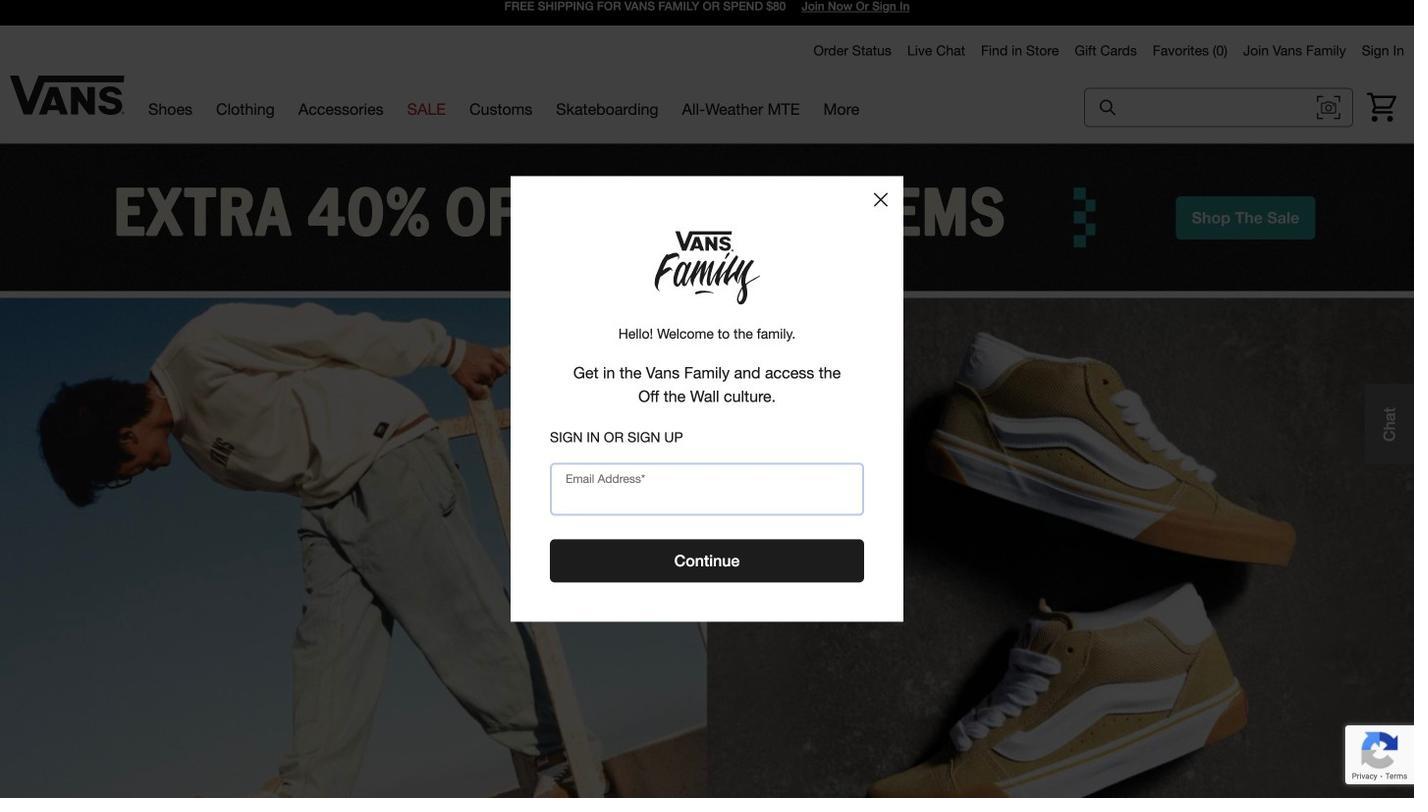 Task type: locate. For each thing, give the bounding box(es) containing it.
None text field
[[550, 463, 864, 516]]

main content
[[0, 144, 1414, 799]]

https://images.vans.com/is/image/vansbrand/ho23%5fknu%20mid%5fpt2%5fkhaki%5fmobilesecondary%5fh2t%5f398x498?wid=398 image
[[0, 298, 1414, 799]]



Task type: vqa. For each thing, say whether or not it's contained in the screenshot.
Search search box
yes



Task type: describe. For each thing, give the bounding box(es) containing it.
https://images.vans.com/is/image/vansbrand/ho23%5fholiday%5fpromo%5fextra40%5fpencil%5fmobile%5f640x150?$fullres$ image
[[0, 144, 1414, 291]]

Search search field
[[1084, 88, 1353, 127]]

view cart image
[[1366, 93, 1398, 122]]

search all image
[[1100, 100, 1116, 115]]



